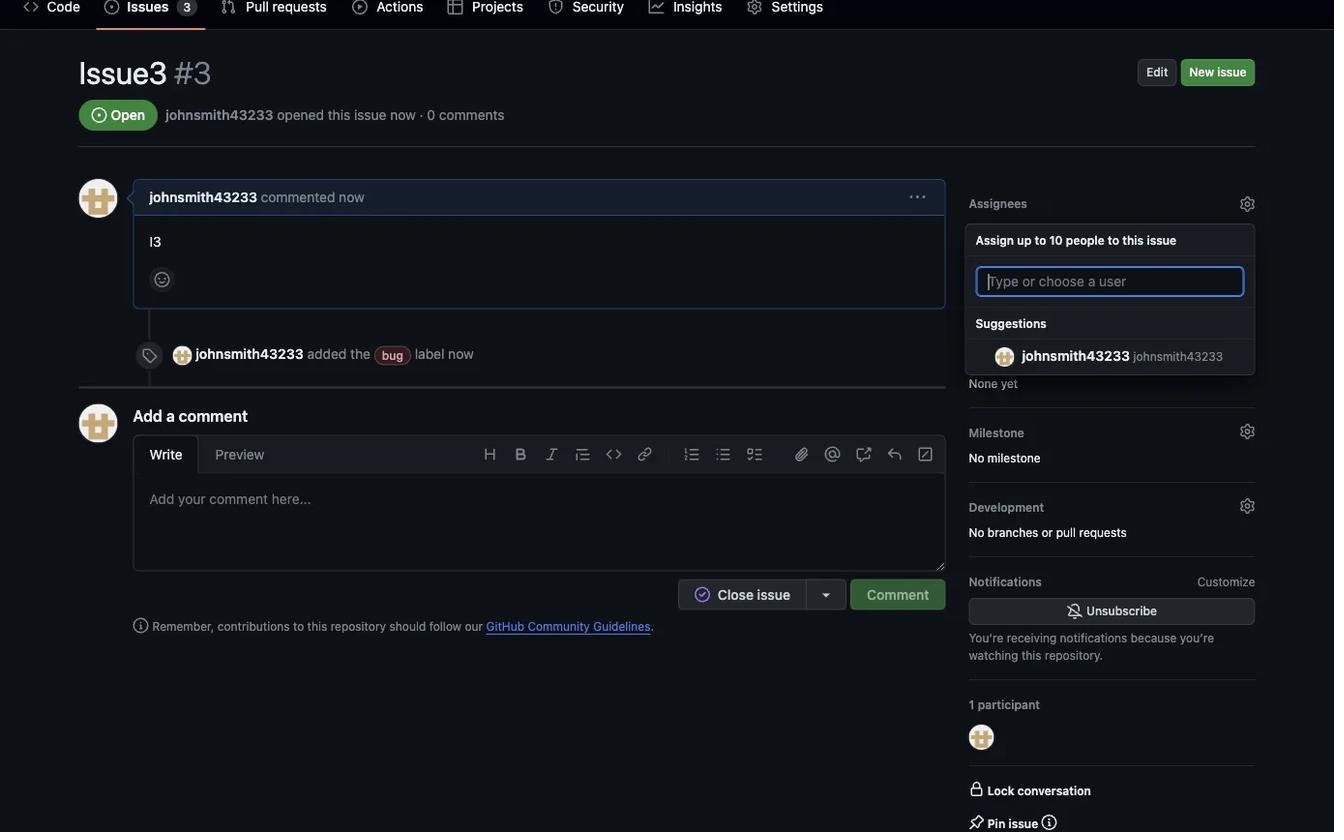 Task type: vqa. For each thing, say whether or not it's contained in the screenshot.
issue opened icon
yes



Task type: locate. For each thing, give the bounding box(es) containing it.
new
[[1190, 65, 1215, 79]]

this down assignees popup button
[[1123, 233, 1144, 247]]

assign
[[1019, 222, 1054, 235]]

paperclip image
[[794, 447, 810, 462]]

bug
[[977, 297, 999, 311], [382, 349, 404, 362]]

johnsmith43233 for johnsmith43233 johnsmith43233
[[1023, 348, 1131, 364]]

no inside link issues element
[[969, 526, 985, 539]]

Type or choose a user text field
[[976, 266, 1245, 297]]

1 participant
[[969, 698, 1041, 711]]

no left one—
[[969, 222, 985, 235]]

code image
[[23, 0, 39, 15]]

no inside the select assignees element
[[969, 222, 985, 235]]

notifications
[[1060, 631, 1128, 645]]

bug down labels on the top right of page
[[977, 297, 999, 311]]

bug link down labels on the top right of page
[[969, 294, 1006, 314]]

@johnsmith43233 image right tag icon on the top left of the page
[[173, 346, 192, 365]]

i3
[[150, 233, 161, 249]]

0 horizontal spatial to
[[293, 620, 304, 634]]

add
[[133, 407, 162, 425], [150, 491, 175, 507]]

johnsmith43233 checkbox item
[[967, 340, 1255, 375]]

gear image for labels
[[1240, 269, 1256, 285]]

no left branches
[[969, 526, 985, 539]]

comment up add a comment tab list
[[179, 407, 248, 425]]

add a comment tab list
[[133, 435, 281, 474]]

yet
[[1002, 377, 1019, 390]]

close issue button
[[679, 579, 806, 610]]

1 vertical spatial bug link
[[374, 346, 411, 365]]

johnsmith43233
[[166, 107, 273, 123], [150, 189, 257, 205], [196, 346, 304, 362], [1023, 348, 1131, 364], [1134, 350, 1224, 363]]

now right label
[[448, 346, 474, 362]]

  text field inside add a comment element
[[134, 474, 945, 571]]

write button
[[133, 435, 199, 474]]

milestone
[[969, 426, 1025, 439]]

0 vertical spatial add
[[133, 407, 162, 425]]

issue inside new issue link
[[1218, 65, 1247, 79]]

0 vertical spatial johnsmith43233 link
[[166, 107, 273, 123]]

gear image for milestone
[[1240, 424, 1256, 439]]

comments
[[439, 107, 505, 123]]

customize
[[1198, 575, 1256, 589]]

@johnsmith43233 image down issue opened icon
[[79, 179, 118, 218]]

0 horizontal spatial now link
[[339, 189, 365, 205]]

now right commented
[[339, 189, 365, 205]]

issue left up to 3 issues can be pinned and they will appear publicly at the top of the issues page image
[[1009, 817, 1039, 831]]

gear image inside the labels popup button
[[1240, 269, 1256, 285]]

development button
[[969, 495, 1256, 520]]

this inside you're receiving notifications because you're watching this repository.
[[1022, 649, 1042, 662]]

1 no from the top
[[969, 222, 985, 235]]

1 horizontal spatial bug link
[[969, 294, 1006, 314]]

this inside the select assignees element
[[1123, 233, 1144, 247]]

add left the your on the bottom of the page
[[150, 491, 175, 507]]

2 vertical spatial johnsmith43233 link
[[196, 346, 304, 362]]

1 horizontal spatial bug
[[977, 297, 999, 311]]

add your comment here...
[[150, 491, 311, 507]]

heading image
[[483, 447, 498, 462]]

label now
[[415, 346, 474, 362]]

1 horizontal spatial to
[[1035, 233, 1047, 247]]

list ordered image
[[685, 447, 700, 462]]

2 gear image from the top
[[1240, 424, 1256, 439]]

johnsmith43233 link left added
[[196, 346, 304, 362]]

unsubscribe button
[[969, 598, 1256, 625]]

pull
[[1057, 526, 1077, 539]]

johnsmith43233 added   the bug
[[196, 346, 404, 362]]

play image
[[352, 0, 368, 15]]

johnsmith43233 commented now
[[150, 189, 365, 205]]

now link right label
[[448, 346, 474, 362]]

1 vertical spatial gear image
[[1240, 424, 1256, 439]]

issue right close
[[758, 587, 791, 603]]

add or remove reactions element
[[150, 267, 175, 292]]

show options image
[[910, 190, 926, 205]]

0 horizontal spatial bug
[[382, 349, 404, 362]]

gear image inside projects "popup button"
[[1240, 349, 1256, 365]]

issue opened image
[[104, 0, 119, 15]]

this right opened
[[328, 107, 351, 123]]

johnsmith43233 link for commented
[[150, 189, 257, 205]]

preview button
[[199, 435, 281, 474]]

issue for pin issue
[[1009, 817, 1039, 831]]

add for add a comment
[[133, 407, 162, 425]]

to right people
[[1108, 233, 1120, 247]]

johnsmith43233 link up i3 on the left top of page
[[150, 189, 257, 205]]

should
[[390, 620, 426, 634]]

0 vertical spatial bug link
[[969, 294, 1006, 314]]

gear image for assignees
[[1240, 196, 1256, 212]]

johnsmith43233 inside johnsmith43233 johnsmith43233
[[1134, 350, 1224, 363]]

close
[[718, 587, 754, 603]]

johnsmith43233 inside johnsmith43233 added   the bug
[[196, 346, 304, 362]]

gear image
[[747, 0, 763, 15], [1240, 196, 1256, 212], [1240, 349, 1256, 365], [1240, 499, 1256, 514]]

watching
[[969, 649, 1019, 662]]

gear image inside development popup button
[[1240, 499, 1256, 514]]

no down milestone
[[969, 451, 985, 465]]

johnsmith43233 link
[[166, 107, 273, 123], [150, 189, 257, 205], [196, 346, 304, 362]]

issue inside pin issue button
[[1009, 817, 1039, 831]]

conversation
[[1018, 784, 1092, 798]]

code image
[[606, 447, 622, 462]]

select assignees element
[[966, 191, 1256, 376]]

0 vertical spatial now link
[[339, 189, 365, 205]]

yourself
[[1057, 222, 1101, 235]]

0 vertical spatial comment
[[179, 407, 248, 425]]

issue left ·
[[354, 107, 387, 123]]

issue for new issue
[[1218, 65, 1247, 79]]

1 gear image from the top
[[1240, 269, 1256, 285]]

johnsmith43233 for johnsmith43233 added   the bug
[[196, 346, 304, 362]]

to right 'contributions'
[[293, 620, 304, 634]]

0 horizontal spatial now
[[339, 189, 365, 205]]

1
[[969, 698, 975, 711]]

no for no one— assign yourself
[[969, 222, 985, 235]]

3 no from the top
[[969, 526, 985, 539]]

now left ·
[[390, 107, 416, 123]]

no
[[969, 222, 985, 235], [969, 451, 985, 465], [969, 526, 985, 539]]

you're
[[1181, 631, 1215, 645]]

1 vertical spatial no
[[969, 451, 985, 465]]

2 horizontal spatial to
[[1108, 233, 1120, 247]]

add for add your comment here...
[[150, 491, 175, 507]]

2 vertical spatial now
[[448, 346, 474, 362]]

johnsmith43233 for johnsmith43233 opened this issue now · 0 comments
[[166, 107, 273, 123]]

@johnsmith43233 image
[[79, 179, 118, 218], [173, 346, 192, 365], [79, 404, 118, 443]]

issue down assignees popup button
[[1147, 233, 1177, 247]]

issue closed image
[[695, 587, 711, 603]]

johnsmith43233 link for opened this issue
[[166, 107, 273, 123]]

link issues element
[[969, 495, 1256, 541]]

git pull request image
[[221, 0, 236, 15]]

1 vertical spatial comment
[[209, 491, 268, 507]]

no milestone
[[969, 451, 1041, 465]]

pin
[[988, 817, 1006, 831]]

0 horizontal spatial bug link
[[374, 346, 411, 365]]

0 vertical spatial @johnsmith43233 image
[[79, 179, 118, 218]]

comment button
[[851, 579, 946, 610]]

participant
[[978, 698, 1041, 711]]

added
[[307, 346, 347, 362]]

1 vertical spatial add
[[150, 491, 175, 507]]

this
[[328, 107, 351, 123], [1123, 233, 1144, 247], [307, 620, 327, 634], [1022, 649, 1042, 662]]

commented
[[261, 189, 335, 205]]

add a comment element
[[133, 404, 946, 610]]

up to 3 issues can be pinned and they will appear publicly at the top of the issues page image
[[1042, 815, 1058, 831]]

johnsmith43233 johnsmith43233
[[1023, 348, 1224, 364]]

assign
[[976, 233, 1015, 247]]

now link right commented
[[339, 189, 365, 205]]

open
[[111, 107, 145, 123]]

no for no branches or pull requests
[[969, 526, 985, 539]]

no inside select milestones element
[[969, 451, 985, 465]]

issue right new
[[1218, 65, 1247, 79]]

or
[[1042, 526, 1054, 539]]

bug right the
[[382, 349, 404, 362]]

diff ignored image
[[918, 447, 934, 462]]

1 horizontal spatial now
[[390, 107, 416, 123]]

  text field
[[134, 474, 945, 571]]

2 vertical spatial no
[[969, 526, 985, 539]]

1 vertical spatial bug
[[382, 349, 404, 362]]

no branches or pull requests
[[969, 526, 1127, 539]]

comment down "preview"
[[209, 491, 268, 507]]

to left 10
[[1035, 233, 1047, 247]]

comment for a
[[179, 407, 248, 425]]

now link
[[339, 189, 365, 205], [448, 346, 474, 362]]

1 horizontal spatial now link
[[448, 346, 474, 362]]

1 vertical spatial now link
[[448, 346, 474, 362]]

this left repository
[[307, 620, 327, 634]]

you're
[[969, 631, 1004, 645]]

1 vertical spatial now
[[339, 189, 365, 205]]

repository
[[331, 620, 386, 634]]

assign up to 10 people to this issue
[[976, 233, 1177, 247]]

repository.
[[1045, 649, 1104, 662]]

0 vertical spatial no
[[969, 222, 985, 235]]

projects button
[[969, 346, 1256, 371]]

bug link right the
[[374, 346, 411, 365]]

gear image inside milestone popup button
[[1240, 424, 1256, 439]]

1 vertical spatial johnsmith43233 link
[[150, 189, 257, 205]]

johnsmith43233 link down #3
[[166, 107, 273, 123]]

johnsmith43233 for johnsmith43233 commented now
[[150, 189, 257, 205]]

0 vertical spatial bug
[[977, 297, 999, 311]]

now
[[390, 107, 416, 123], [339, 189, 365, 205], [448, 346, 474, 362]]

pin image
[[969, 815, 985, 831]]

comment
[[179, 407, 248, 425], [209, 491, 268, 507]]

close issue
[[718, 587, 791, 603]]

gear image inside assignees popup button
[[1240, 196, 1256, 212]]

issue inside the close issue button
[[758, 587, 791, 603]]

select milestones element
[[969, 420, 1256, 467]]

lock image
[[969, 782, 985, 798]]

2 no from the top
[[969, 451, 985, 465]]

list unordered image
[[716, 447, 731, 462]]

gear image
[[1240, 269, 1256, 285], [1240, 424, 1256, 439]]

0 vertical spatial gear image
[[1240, 269, 1256, 285]]

label
[[415, 346, 445, 362]]

mention image
[[825, 447, 841, 462]]

bug link
[[969, 294, 1006, 314], [374, 346, 411, 365]]

this down receiving
[[1022, 649, 1042, 662]]

@johnsmith43233 image left a
[[79, 404, 118, 443]]

add left a
[[133, 407, 162, 425]]

graph image
[[649, 0, 665, 15]]



Task type: describe. For each thing, give the bounding box(es) containing it.
.
[[651, 620, 654, 634]]

info image
[[133, 618, 149, 634]]

cross reference image
[[856, 447, 872, 462]]

up
[[1018, 233, 1032, 247]]

labels button
[[969, 265, 1256, 290]]

pin issue button
[[969, 815, 1039, 832]]

milestone
[[988, 451, 1041, 465]]

issue inside the select assignees element
[[1147, 233, 1177, 247]]

table image
[[448, 0, 463, 15]]

remember, contributions to this repository should follow     our github community guidelines .
[[152, 620, 654, 634]]

add or remove reactions image
[[154, 272, 170, 287]]

lock
[[988, 784, 1015, 798]]

one—
[[988, 222, 1019, 235]]

github community guidelines link
[[486, 620, 651, 634]]

shield image
[[548, 0, 564, 15]]

no for no milestone
[[969, 451, 985, 465]]

add a comment
[[133, 407, 248, 425]]

bell slash image
[[1068, 604, 1083, 619]]

issue3
[[79, 54, 168, 91]]

branches
[[988, 526, 1039, 539]]

community
[[528, 620, 590, 634]]

labels
[[969, 271, 1007, 285]]

tag image
[[142, 348, 157, 363]]

2 horizontal spatial now
[[448, 346, 474, 362]]

select projects element
[[969, 346, 1256, 392]]

·
[[420, 107, 424, 123]]

no one— assign yourself
[[969, 222, 1101, 235]]

your
[[178, 491, 206, 507]]

milestone button
[[969, 420, 1256, 445]]

3
[[183, 0, 191, 14]]

new issue link
[[1181, 59, 1256, 86]]

up to 3 issues can be pinned and they will appear publicly at the top of the issues page element
[[1042, 815, 1058, 831]]

issue3 #3
[[79, 54, 212, 91]]

suggestions
[[976, 317, 1047, 330]]

projects
[[969, 351, 1017, 365]]

3 link
[[96, 0, 205, 21]]

#3
[[174, 54, 212, 91]]

development
[[969, 500, 1045, 514]]

receiving
[[1007, 631, 1057, 645]]

lock conversation
[[988, 784, 1092, 798]]

assign yourself button
[[1019, 220, 1101, 237]]

notifications
[[969, 575, 1042, 589]]

guidelines
[[594, 620, 651, 634]]

issue opened image
[[91, 107, 107, 123]]

1 vertical spatial @johnsmith43233 image
[[173, 346, 192, 365]]

italic image
[[544, 447, 560, 462]]

people
[[1067, 233, 1105, 247]]

pin issue
[[988, 817, 1039, 831]]

preview
[[216, 447, 265, 463]]

you're receiving notifications because you're watching this repository.
[[969, 631, 1215, 662]]

to for assign up to 10 people to this issue
[[1035, 233, 1047, 247]]

bold image
[[514, 447, 529, 462]]

requests
[[1080, 526, 1127, 539]]

new issue
[[1190, 65, 1247, 79]]

johnsmith43233 opened this issue now · 0 comments
[[166, 107, 505, 123]]

remember,
[[152, 620, 214, 634]]

0
[[427, 107, 436, 123]]

link image
[[637, 447, 653, 462]]

write
[[150, 447, 183, 463]]

comment for your
[[209, 491, 268, 507]]

gear image for projects
[[1240, 349, 1256, 365]]

reply image
[[887, 447, 903, 462]]

johnsmith43233 menu
[[967, 257, 1255, 375]]

none
[[969, 377, 998, 390]]

0 vertical spatial now
[[390, 107, 416, 123]]

quote image
[[575, 447, 591, 462]]

@johnsmith43233 image
[[969, 725, 995, 750]]

2 vertical spatial @johnsmith43233 image
[[79, 404, 118, 443]]

follow
[[429, 620, 462, 634]]

here...
[[272, 491, 311, 507]]

tasklist image
[[747, 447, 762, 462]]

github
[[486, 620, 525, 634]]

bug inside johnsmith43233 added   the bug
[[382, 349, 404, 362]]

none yet
[[969, 377, 1019, 390]]

a
[[166, 407, 175, 425]]

gear image for development
[[1240, 499, 1256, 514]]

lock conversation button
[[969, 782, 1092, 800]]

because
[[1131, 631, 1177, 645]]

issue for close issue
[[758, 587, 791, 603]]

opened
[[277, 107, 324, 123]]

our
[[465, 620, 483, 634]]

assignees
[[969, 196, 1028, 210]]

comment
[[867, 587, 930, 603]]

to for remember, contributions to this repository should follow     our github community guidelines .
[[293, 620, 304, 634]]

unsubscribe
[[1087, 605, 1158, 618]]

assignees button
[[969, 191, 1256, 216]]

10
[[1050, 233, 1063, 247]]

contributions
[[218, 620, 290, 634]]

the
[[350, 346, 371, 362]]



